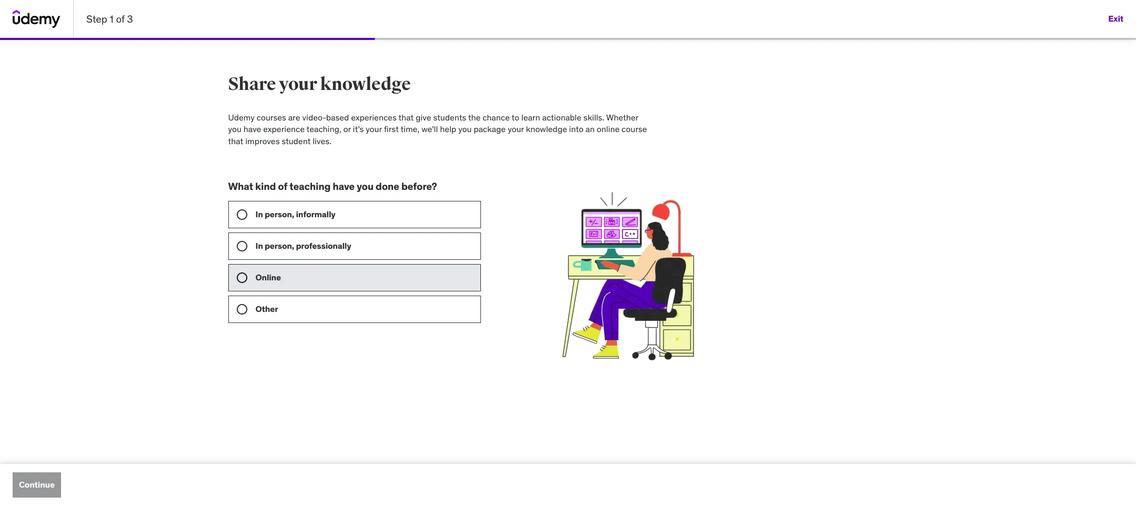 Task type: describe. For each thing, give the bounding box(es) containing it.
an
[[586, 124, 595, 134]]

have inside "udemy courses are video-based experiences that give students the chance to learn actionable skills. whether you have experience teaching, or it's your first time, we'll help you package your knowledge into an online course that improves student lives."
[[244, 124, 261, 134]]

actionable
[[543, 112, 582, 123]]

2 horizontal spatial you
[[459, 124, 472, 134]]

udemy
[[228, 112, 255, 123]]

knowledge inside "udemy courses are video-based experiences that give students the chance to learn actionable skills. whether you have experience teaching, or it's your first time, we'll help you package your knowledge into an online course that improves student lives."
[[526, 124, 567, 134]]

1
[[110, 12, 114, 25]]

lives.
[[313, 136, 332, 146]]

1 horizontal spatial that
[[399, 112, 414, 123]]

person, for informally
[[265, 209, 294, 220]]

courses
[[257, 112, 286, 123]]

person, for professionally
[[265, 241, 294, 251]]

give
[[416, 112, 431, 123]]

in for in person, professionally
[[256, 241, 263, 251]]

skills.
[[584, 112, 605, 123]]

continue
[[19, 480, 55, 490]]

are
[[288, 112, 300, 123]]

video-
[[302, 112, 326, 123]]

chance
[[483, 112, 510, 123]]

whether
[[607, 112, 639, 123]]

professionally
[[296, 241, 351, 251]]

before?
[[402, 180, 437, 193]]

package
[[474, 124, 506, 134]]

share
[[228, 73, 276, 95]]

experiences
[[351, 112, 397, 123]]

of for teaching
[[278, 180, 288, 193]]

continue button
[[13, 473, 61, 498]]

step 1 of 3 element
[[0, 38, 375, 40]]

exit button
[[1109, 6, 1124, 32]]

informally
[[296, 209, 336, 220]]

udemy image
[[13, 10, 61, 28]]

step 1 of 3
[[86, 12, 133, 25]]

2 horizontal spatial your
[[508, 124, 524, 134]]

learn
[[522, 112, 540, 123]]

share your knowledge
[[228, 73, 411, 95]]

online
[[256, 272, 281, 283]]



Task type: locate. For each thing, give the bounding box(es) containing it.
1 in from the top
[[256, 209, 263, 220]]

done
[[376, 180, 399, 193]]

0 vertical spatial have
[[244, 124, 261, 134]]

based
[[326, 112, 349, 123]]

to
[[512, 112, 520, 123]]

your down to
[[508, 124, 524, 134]]

student
[[282, 136, 311, 146]]

0 vertical spatial of
[[116, 12, 125, 25]]

0 horizontal spatial of
[[116, 12, 125, 25]]

person, down kind in the left of the page
[[265, 209, 294, 220]]

1 horizontal spatial knowledge
[[526, 124, 567, 134]]

experience
[[263, 124, 305, 134]]

0 vertical spatial knowledge
[[320, 73, 411, 95]]

0 horizontal spatial that
[[228, 136, 243, 146]]

2 person, from the top
[[265, 241, 294, 251]]

0 horizontal spatial knowledge
[[320, 73, 411, 95]]

your up are
[[279, 73, 317, 95]]

kind
[[255, 180, 276, 193]]

time,
[[401, 124, 420, 134]]

you down "the"
[[459, 124, 472, 134]]

you left done
[[357, 180, 374, 193]]

what
[[228, 180, 253, 193]]

into
[[569, 124, 584, 134]]

1 vertical spatial that
[[228, 136, 243, 146]]

1 horizontal spatial of
[[278, 180, 288, 193]]

0 vertical spatial person,
[[265, 209, 294, 220]]

course
[[622, 124, 647, 134]]

of right kind in the left of the page
[[278, 180, 288, 193]]

that
[[399, 112, 414, 123], [228, 136, 243, 146]]

1 vertical spatial of
[[278, 180, 288, 193]]

1 vertical spatial in
[[256, 241, 263, 251]]

online
[[597, 124, 620, 134]]

of right 1
[[116, 12, 125, 25]]

in up online
[[256, 241, 263, 251]]

have
[[244, 124, 261, 134], [333, 180, 355, 193]]

0 horizontal spatial you
[[228, 124, 242, 134]]

0 vertical spatial that
[[399, 112, 414, 123]]

in down kind in the left of the page
[[256, 209, 263, 220]]

that up time,
[[399, 112, 414, 123]]

of for 3
[[116, 12, 125, 25]]

have right teaching
[[333, 180, 355, 193]]

your
[[279, 73, 317, 95], [366, 124, 382, 134], [508, 124, 524, 134]]

your down experiences
[[366, 124, 382, 134]]

knowledge down actionable
[[526, 124, 567, 134]]

0 vertical spatial in
[[256, 209, 263, 220]]

knowledge
[[320, 73, 411, 95], [526, 124, 567, 134]]

in person, professionally
[[256, 241, 351, 251]]

or
[[343, 124, 351, 134]]

in
[[256, 209, 263, 220], [256, 241, 263, 251]]

first
[[384, 124, 399, 134]]

improves
[[245, 136, 280, 146]]

teaching,
[[307, 124, 341, 134]]

step
[[86, 12, 107, 25]]

you
[[228, 124, 242, 134], [459, 124, 472, 134], [357, 180, 374, 193]]

you down udemy
[[228, 124, 242, 134]]

the
[[468, 112, 481, 123]]

it's
[[353, 124, 364, 134]]

1 horizontal spatial your
[[366, 124, 382, 134]]

udemy courses are video-based experiences that give students the chance to learn actionable skills. whether you have experience teaching, or it's your first time, we'll help you package your knowledge into an online course that improves student lives.
[[228, 112, 647, 146]]

we'll
[[422, 124, 438, 134]]

teaching
[[290, 180, 331, 193]]

in for in person, informally
[[256, 209, 263, 220]]

1 vertical spatial knowledge
[[526, 124, 567, 134]]

that down udemy
[[228, 136, 243, 146]]

1 vertical spatial have
[[333, 180, 355, 193]]

exit
[[1109, 13, 1124, 24]]

0 horizontal spatial your
[[279, 73, 317, 95]]

1 horizontal spatial you
[[357, 180, 374, 193]]

help
[[440, 124, 457, 134]]

1 vertical spatial person,
[[265, 241, 294, 251]]

1 person, from the top
[[265, 209, 294, 220]]

knowledge up experiences
[[320, 73, 411, 95]]

3
[[127, 12, 133, 25]]

2 in from the top
[[256, 241, 263, 251]]

other
[[256, 304, 278, 314]]

of
[[116, 12, 125, 25], [278, 180, 288, 193]]

have up "improves"
[[244, 124, 261, 134]]

person, up online
[[265, 241, 294, 251]]

what kind of teaching have you done before?
[[228, 180, 437, 193]]

0 horizontal spatial have
[[244, 124, 261, 134]]

in person, informally
[[256, 209, 336, 220]]

person,
[[265, 209, 294, 220], [265, 241, 294, 251]]

students
[[433, 112, 467, 123]]

1 horizontal spatial have
[[333, 180, 355, 193]]



Task type: vqa. For each thing, say whether or not it's contained in the screenshot.
Guarantee
no



